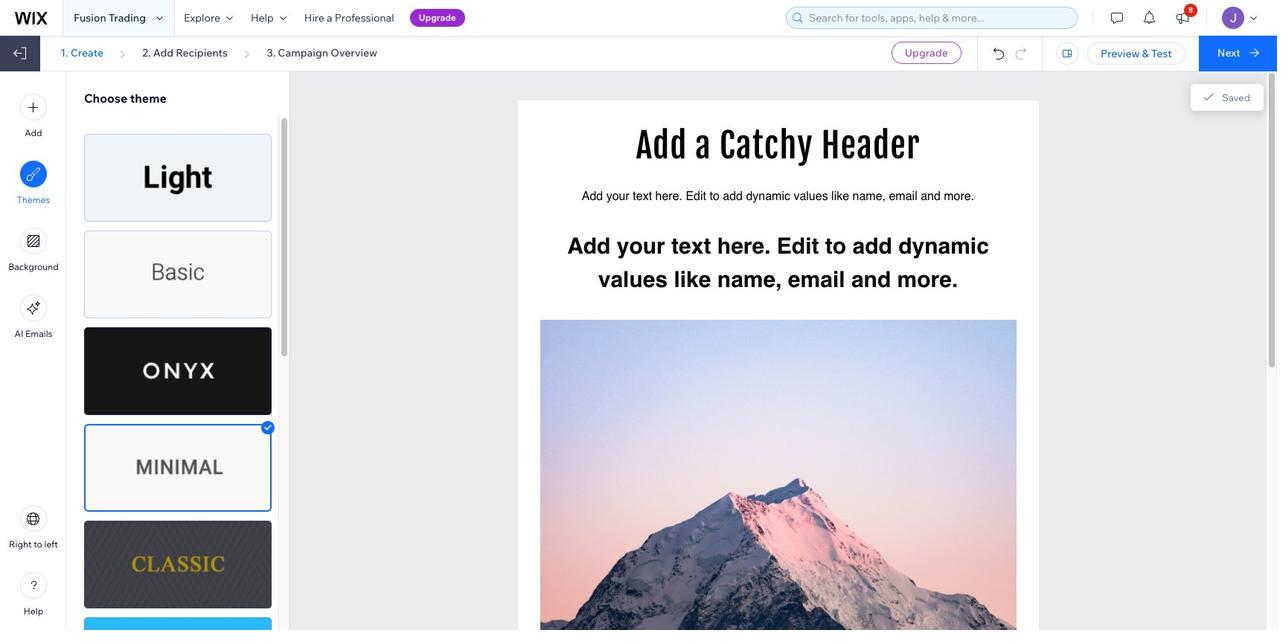 Task type: locate. For each thing, give the bounding box(es) containing it.
3. campaign overview
[[267, 46, 378, 60]]

1 vertical spatial a
[[696, 124, 712, 167]]

header
[[822, 124, 921, 167]]

recipients
[[176, 46, 228, 60]]

0 horizontal spatial values
[[599, 266, 668, 293]]

edit
[[686, 190, 707, 203], [777, 233, 820, 259]]

0 vertical spatial more.
[[944, 190, 975, 203]]

0 vertical spatial add
[[723, 190, 743, 203]]

campaign
[[278, 46, 328, 60]]

0 vertical spatial values
[[794, 190, 829, 203]]

dynamic
[[746, 190, 791, 203], [899, 233, 990, 259]]

1 horizontal spatial help button
[[242, 0, 296, 36]]

1 vertical spatial dynamic
[[899, 233, 990, 259]]

add a catchy header
[[636, 124, 921, 167]]

0 horizontal spatial here.
[[656, 190, 683, 203]]

2.
[[142, 46, 151, 60]]

upgrade button right professional
[[410, 9, 465, 27]]

0 horizontal spatial and
[[852, 266, 892, 293]]

text
[[633, 190, 652, 203], [672, 233, 712, 259]]

1 vertical spatial upgrade
[[905, 46, 949, 60]]

8 button
[[1167, 0, 1200, 36]]

hire a professional
[[304, 11, 394, 25]]

1 horizontal spatial upgrade
[[905, 46, 949, 60]]

1 vertical spatial text
[[672, 233, 712, 259]]

upgrade button
[[410, 9, 465, 27], [892, 42, 962, 64]]

fusion trading
[[74, 11, 146, 25]]

1 horizontal spatial add
[[853, 233, 893, 259]]

1 vertical spatial name,
[[718, 266, 782, 293]]

1 vertical spatial more.
[[898, 266, 959, 293]]

1 vertical spatial to
[[826, 233, 847, 259]]

a
[[327, 11, 333, 25], [696, 124, 712, 167]]

like
[[832, 190, 850, 203], [674, 266, 712, 293]]

next button
[[1200, 36, 1278, 71]]

to
[[710, 190, 720, 203], [826, 233, 847, 259], [34, 539, 42, 550]]

overview
[[331, 46, 378, 60]]

trading
[[109, 11, 146, 25]]

theme
[[130, 91, 167, 106]]

help button up the 3.
[[242, 0, 296, 36]]

a right hire
[[327, 11, 333, 25]]

saved
[[1223, 92, 1251, 104]]

name,
[[853, 190, 886, 203], [718, 266, 782, 293]]

0 horizontal spatial upgrade
[[419, 12, 456, 23]]

help down "right to left"
[[24, 606, 43, 617]]

1. create link
[[60, 46, 104, 60]]

0 vertical spatial upgrade
[[419, 12, 456, 23]]

0 horizontal spatial like
[[674, 266, 712, 293]]

0 vertical spatial to
[[710, 190, 720, 203]]

0 vertical spatial here.
[[656, 190, 683, 203]]

help up the 3.
[[251, 11, 274, 25]]

your inside add your text here. edit to add dynamic values like name, email and more.
[[617, 233, 666, 259]]

0 vertical spatial text
[[633, 190, 652, 203]]

0 vertical spatial name,
[[853, 190, 886, 203]]

upgrade button down search for tools, apps, help & more... field
[[892, 42, 962, 64]]

ai emails
[[14, 328, 53, 340]]

0 horizontal spatial text
[[633, 190, 652, 203]]

1 horizontal spatial here.
[[718, 233, 771, 259]]

0 horizontal spatial add
[[723, 190, 743, 203]]

right
[[9, 539, 32, 550]]

fusion
[[74, 11, 106, 25]]

your
[[607, 190, 630, 203], [617, 233, 666, 259]]

1 horizontal spatial edit
[[777, 233, 820, 259]]

2 vertical spatial to
[[34, 539, 42, 550]]

more. inside add your text here. edit to add dynamic values like name, email and more.
[[898, 266, 959, 293]]

add your text here. edit to add dynamic values like name, email and more.
[[582, 190, 975, 203], [568, 233, 996, 293]]

1 horizontal spatial email
[[889, 190, 918, 203]]

edit inside add your text here. edit to add dynamic values like name, email and more.
[[777, 233, 820, 259]]

preview & test button
[[1088, 42, 1186, 65]]

0 vertical spatial a
[[327, 11, 333, 25]]

to inside button
[[34, 539, 42, 550]]

1 horizontal spatial dynamic
[[899, 233, 990, 259]]

left
[[44, 539, 58, 550]]

help
[[251, 11, 274, 25], [24, 606, 43, 617]]

0 horizontal spatial dynamic
[[746, 190, 791, 203]]

here.
[[656, 190, 683, 203], [718, 233, 771, 259]]

0 horizontal spatial a
[[327, 11, 333, 25]]

catchy
[[720, 124, 814, 167]]

a left catchy
[[696, 124, 712, 167]]

1 horizontal spatial and
[[921, 190, 941, 203]]

1 vertical spatial help button
[[20, 573, 47, 617]]

add
[[153, 46, 174, 60], [636, 124, 688, 167], [25, 127, 42, 139], [582, 190, 603, 203], [568, 233, 611, 259]]

3.
[[267, 46, 276, 60]]

0 horizontal spatial upgrade button
[[410, 9, 465, 27]]

more.
[[944, 190, 975, 203], [898, 266, 959, 293]]

0 horizontal spatial name,
[[718, 266, 782, 293]]

right to left
[[9, 539, 58, 550]]

and
[[921, 190, 941, 203], [852, 266, 892, 293]]

1 horizontal spatial to
[[710, 190, 720, 203]]

1 vertical spatial add
[[853, 233, 893, 259]]

1 horizontal spatial upgrade button
[[892, 42, 962, 64]]

1 horizontal spatial values
[[794, 190, 829, 203]]

0 vertical spatial and
[[921, 190, 941, 203]]

0 vertical spatial upgrade button
[[410, 9, 465, 27]]

upgrade
[[419, 12, 456, 23], [905, 46, 949, 60]]

1 horizontal spatial a
[[696, 124, 712, 167]]

1 vertical spatial edit
[[777, 233, 820, 259]]

0 vertical spatial email
[[889, 190, 918, 203]]

add inside add your text here. edit to add dynamic values like name, email and more.
[[853, 233, 893, 259]]

help button down "right to left"
[[20, 573, 47, 617]]

1. create
[[60, 46, 104, 60]]

1 vertical spatial values
[[599, 266, 668, 293]]

a for catchy
[[696, 124, 712, 167]]

right to left button
[[9, 506, 58, 550]]

0 horizontal spatial to
[[34, 539, 42, 550]]

1 horizontal spatial help
[[251, 11, 274, 25]]

upgrade right professional
[[419, 12, 456, 23]]

values
[[794, 190, 829, 203], [599, 266, 668, 293]]

0 vertical spatial add your text here. edit to add dynamic values like name, email and more.
[[582, 190, 975, 203]]

add
[[723, 190, 743, 203], [853, 233, 893, 259]]

1 horizontal spatial like
[[832, 190, 850, 203]]

email
[[889, 190, 918, 203], [789, 266, 846, 293]]

1 vertical spatial help
[[24, 606, 43, 617]]

1 vertical spatial email
[[789, 266, 846, 293]]

0 horizontal spatial edit
[[686, 190, 707, 203]]

upgrade down search for tools, apps, help & more... field
[[905, 46, 949, 60]]

1 vertical spatial your
[[617, 233, 666, 259]]

&
[[1143, 47, 1150, 60]]

help button
[[242, 0, 296, 36], [20, 573, 47, 617]]

hire
[[304, 11, 325, 25]]

1 vertical spatial upgrade button
[[892, 42, 962, 64]]



Task type: describe. For each thing, give the bounding box(es) containing it.
0 vertical spatial your
[[607, 190, 630, 203]]

professional
[[335, 11, 394, 25]]

0 vertical spatial help
[[251, 11, 274, 25]]

0 vertical spatial like
[[832, 190, 850, 203]]

0 horizontal spatial email
[[789, 266, 846, 293]]

hire a professional link
[[296, 0, 403, 36]]

add button
[[20, 94, 47, 139]]

choose theme
[[84, 91, 167, 106]]

2. add recipients link
[[142, 46, 228, 60]]

0 vertical spatial help button
[[242, 0, 296, 36]]

add inside button
[[25, 127, 42, 139]]

1 vertical spatial like
[[674, 266, 712, 293]]

themes button
[[17, 161, 50, 206]]

1 horizontal spatial name,
[[853, 190, 886, 203]]

1 vertical spatial and
[[852, 266, 892, 293]]

preview
[[1101, 47, 1140, 60]]

2. add recipients
[[142, 46, 228, 60]]

explore
[[184, 11, 220, 25]]

ai emails button
[[14, 295, 53, 340]]

3. campaign overview link
[[267, 46, 378, 60]]

0 vertical spatial edit
[[686, 190, 707, 203]]

0 vertical spatial dynamic
[[746, 190, 791, 203]]

0 horizontal spatial help
[[24, 606, 43, 617]]

1 horizontal spatial text
[[672, 233, 712, 259]]

test
[[1152, 47, 1173, 60]]

1 vertical spatial add your text here. edit to add dynamic values like name, email and more.
[[568, 233, 996, 293]]

dynamic inside add your text here. edit to add dynamic values like name, email and more.
[[899, 233, 990, 259]]

0 horizontal spatial help button
[[20, 573, 47, 617]]

ai
[[14, 328, 23, 340]]

Search for tools, apps, help & more... field
[[805, 7, 1073, 28]]

preview & test
[[1101, 47, 1173, 60]]

2 horizontal spatial to
[[826, 233, 847, 259]]

themes
[[17, 194, 50, 206]]

1.
[[60, 46, 68, 60]]

create
[[71, 46, 104, 60]]

background
[[8, 261, 59, 273]]

next
[[1218, 46, 1241, 60]]

choose
[[84, 91, 127, 106]]

a for professional
[[327, 11, 333, 25]]

background button
[[8, 228, 59, 273]]

8
[[1189, 5, 1194, 15]]

emails
[[25, 328, 53, 340]]

1 vertical spatial here.
[[718, 233, 771, 259]]

values inside add your text here. edit to add dynamic values like name, email and more.
[[599, 266, 668, 293]]



Task type: vqa. For each thing, say whether or not it's contained in the screenshot.
the Interact with Visitors LINK
no



